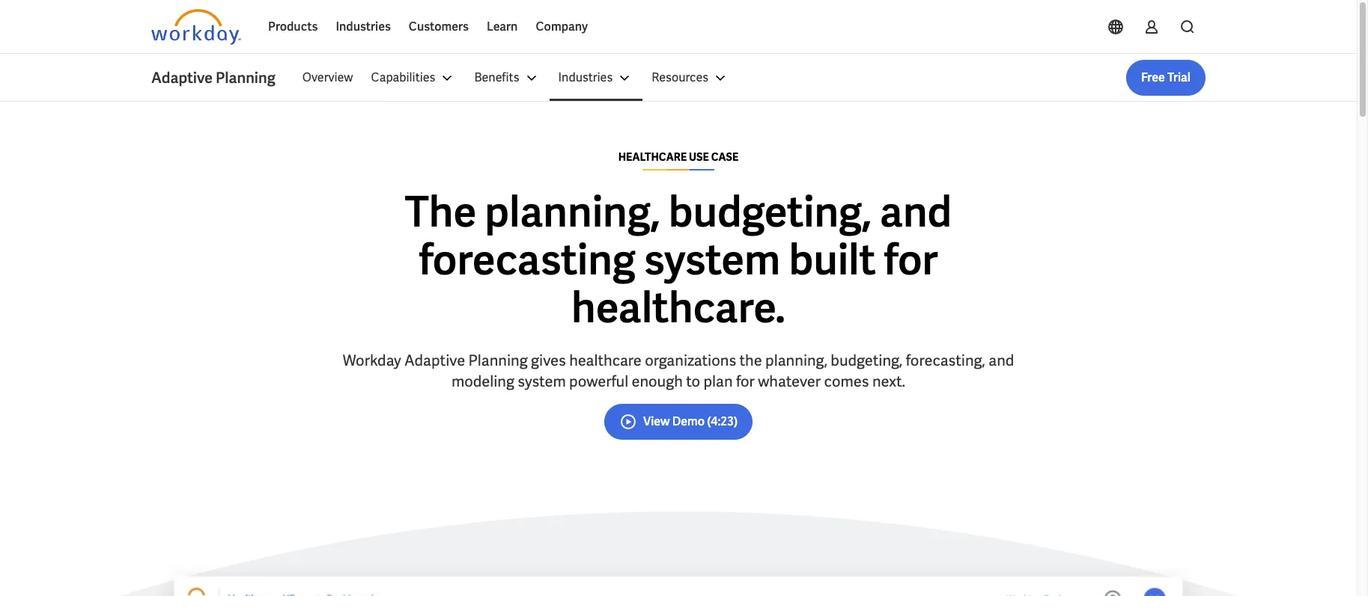 Task type: vqa. For each thing, say whether or not it's contained in the screenshot.
the rightmost the for
yes



Task type: locate. For each thing, give the bounding box(es) containing it.
benefits button
[[465, 60, 549, 96]]

0 horizontal spatial adaptive
[[151, 68, 213, 88]]

next.
[[873, 372, 906, 392]]

1 vertical spatial and
[[989, 351, 1014, 371]]

planning up 'modeling'
[[468, 351, 528, 371]]

learn button
[[478, 9, 527, 45]]

industries button
[[327, 9, 400, 45], [549, 60, 643, 96]]

1 vertical spatial planning,
[[766, 351, 828, 371]]

and inside the planning, budgeting, and forecasting system built for healthcare.
[[880, 185, 952, 240]]

adaptive inside adaptive planning 'link'
[[151, 68, 213, 88]]

0 vertical spatial industries button
[[327, 9, 400, 45]]

budgeting,
[[669, 185, 872, 240], [831, 351, 903, 371]]

the
[[405, 185, 477, 240]]

use
[[689, 151, 709, 164]]

menu
[[293, 60, 739, 96]]

1 horizontal spatial adaptive
[[405, 351, 465, 371]]

budgeting, down case
[[669, 185, 872, 240]]

1 vertical spatial industries button
[[549, 60, 643, 96]]

the planning, budgeting, and forecasting system built for healthcare.
[[405, 185, 952, 336]]

planning, inside the planning, budgeting, and forecasting system built for healthcare.
[[485, 185, 660, 240]]

adaptive inside workday adaptive planning gives healthcare organizations the planning, budgeting, forecasting, and modeling system powerful enough to plan for whatever comes next.
[[405, 351, 465, 371]]

and
[[880, 185, 952, 240], [989, 351, 1014, 371]]

for inside workday adaptive planning gives healthcare organizations the planning, budgeting, forecasting, and modeling system powerful enough to plan for whatever comes next.
[[736, 372, 755, 392]]

planning, inside workday adaptive planning gives healthcare organizations the planning, budgeting, forecasting, and modeling system powerful enough to plan for whatever comes next.
[[766, 351, 828, 371]]

1 vertical spatial system
[[518, 372, 566, 392]]

and inside workday adaptive planning gives healthcare organizations the planning, budgeting, forecasting, and modeling system powerful enough to plan for whatever comes next.
[[989, 351, 1014, 371]]

0 horizontal spatial planning
[[216, 68, 275, 88]]

forecasting,
[[906, 351, 986, 371]]

forecasting
[[419, 233, 636, 288]]

powerful
[[569, 372, 629, 392]]

built
[[789, 233, 876, 288]]

adaptive planning
[[151, 68, 275, 88]]

industries button down company 'dropdown button'
[[549, 60, 643, 96]]

adaptive down the go to the homepage image
[[151, 68, 213, 88]]

for inside the planning, budgeting, and forecasting system built for healthcare.
[[884, 233, 938, 288]]

budgeting, inside workday adaptive planning gives healthcare organizations the planning, budgeting, forecasting, and modeling system powerful enough to plan for whatever comes next.
[[831, 351, 903, 371]]

planning down products dropdown button
[[216, 68, 275, 88]]

0 vertical spatial planning,
[[485, 185, 660, 240]]

for
[[884, 233, 938, 288], [736, 372, 755, 392]]

0 vertical spatial for
[[884, 233, 938, 288]]

0 vertical spatial adaptive
[[151, 68, 213, 88]]

healthcare use case
[[618, 151, 739, 164]]

adaptive up 'modeling'
[[405, 351, 465, 371]]

products
[[268, 19, 318, 34]]

list containing overview
[[293, 60, 1206, 96]]

1 horizontal spatial planning
[[468, 351, 528, 371]]

list
[[293, 60, 1206, 96]]

modeling
[[452, 372, 515, 392]]

0 vertical spatial and
[[880, 185, 952, 240]]

overview
[[302, 70, 353, 85]]

industries up 'overview'
[[336, 19, 391, 34]]

0 vertical spatial system
[[644, 233, 781, 288]]

1 horizontal spatial for
[[884, 233, 938, 288]]

planning
[[216, 68, 275, 88], [468, 351, 528, 371]]

workday adaptive planning gives healthcare organizations the planning, budgeting, forecasting, and modeling system powerful enough to plan for whatever comes next.
[[343, 351, 1014, 392]]

view demo (4:23) link
[[604, 404, 753, 440]]

planning inside workday adaptive planning gives healthcare organizations the planning, budgeting, forecasting, and modeling system powerful enough to plan for whatever comes next.
[[468, 351, 528, 371]]

0 horizontal spatial and
[[880, 185, 952, 240]]

(4:23)
[[707, 414, 738, 430]]

budgeting, inside the planning, budgeting, and forecasting system built for healthcare.
[[669, 185, 872, 240]]

1 vertical spatial industries
[[558, 70, 613, 85]]

free trial
[[1141, 70, 1191, 85]]

1 horizontal spatial industries
[[558, 70, 613, 85]]

adaptive
[[151, 68, 213, 88], [405, 351, 465, 371]]

industries button up 'overview'
[[327, 9, 400, 45]]

0 horizontal spatial for
[[736, 372, 755, 392]]

0 horizontal spatial system
[[518, 372, 566, 392]]

plan
[[704, 372, 733, 392]]

1 vertical spatial budgeting,
[[831, 351, 903, 371]]

industries
[[336, 19, 391, 34], [558, 70, 613, 85]]

industries down company 'dropdown button'
[[558, 70, 613, 85]]

to
[[686, 372, 700, 392]]

0 vertical spatial industries
[[336, 19, 391, 34]]

workday enterprise planning for hospitals, volumes and revenue summary dashboard. image
[[151, 560, 1206, 597]]

1 vertical spatial adaptive
[[405, 351, 465, 371]]

benefits
[[474, 70, 519, 85]]

0 vertical spatial planning
[[216, 68, 275, 88]]

1 horizontal spatial system
[[644, 233, 781, 288]]

1 horizontal spatial industries button
[[549, 60, 643, 96]]

capabilities
[[371, 70, 436, 85]]

budgeting, up comes
[[831, 351, 903, 371]]

0 vertical spatial budgeting,
[[669, 185, 872, 240]]

0 horizontal spatial planning,
[[485, 185, 660, 240]]

1 horizontal spatial and
[[989, 351, 1014, 371]]

0 horizontal spatial industries button
[[327, 9, 400, 45]]

1 horizontal spatial planning,
[[766, 351, 828, 371]]

1 vertical spatial planning
[[468, 351, 528, 371]]

system
[[644, 233, 781, 288], [518, 372, 566, 392]]

planning,
[[485, 185, 660, 240], [766, 351, 828, 371]]

1 vertical spatial for
[[736, 372, 755, 392]]

system inside the planning, budgeting, and forecasting system built for healthcare.
[[644, 233, 781, 288]]



Task type: describe. For each thing, give the bounding box(es) containing it.
resources button
[[643, 60, 739, 96]]

company
[[536, 19, 588, 34]]

healthcare.
[[572, 281, 786, 336]]

company button
[[527, 9, 597, 45]]

products button
[[259, 9, 327, 45]]

resources
[[652, 70, 709, 85]]

comes
[[824, 372, 869, 392]]

menu containing overview
[[293, 60, 739, 96]]

system inside workday adaptive planning gives healthcare organizations the planning, budgeting, forecasting, and modeling system powerful enough to plan for whatever comes next.
[[518, 372, 566, 392]]

free trial link
[[1126, 60, 1206, 96]]

learn
[[487, 19, 518, 34]]

trial
[[1168, 70, 1191, 85]]

gives
[[531, 351, 566, 371]]

healthcare
[[569, 351, 642, 371]]

capabilities button
[[362, 60, 465, 96]]

view
[[643, 414, 670, 430]]

planning inside 'link'
[[216, 68, 275, 88]]

workday
[[343, 351, 401, 371]]

demo
[[672, 414, 705, 430]]

enough
[[632, 372, 683, 392]]

overview link
[[293, 60, 362, 96]]

healthcare
[[618, 151, 687, 164]]

go to the homepage image
[[151, 9, 241, 45]]

the
[[740, 351, 762, 371]]

organizations
[[645, 351, 737, 371]]

customers
[[409, 19, 469, 34]]

case
[[711, 151, 739, 164]]

view demo (4:23)
[[643, 414, 738, 430]]

customers button
[[400, 9, 478, 45]]

0 horizontal spatial industries
[[336, 19, 391, 34]]

adaptive planning link
[[151, 67, 293, 88]]

whatever
[[758, 372, 821, 392]]

free
[[1141, 70, 1165, 85]]



